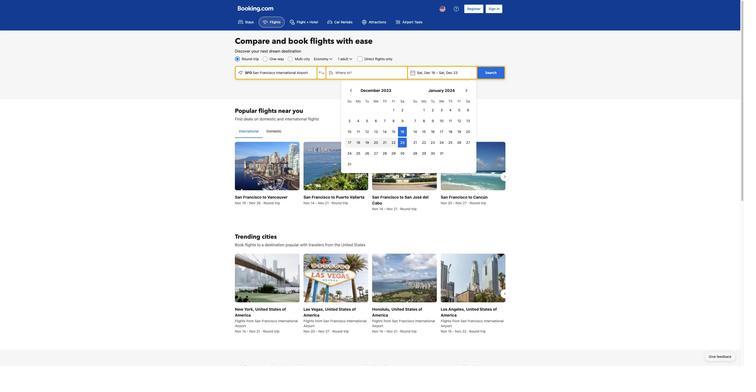 Task type: vqa. For each thing, say whether or not it's contained in the screenshot.
"26" related to 26 option on the top
yes



Task type: locate. For each thing, give the bounding box(es) containing it.
0 horizontal spatial 6
[[375, 119, 377, 123]]

1 tu from the left
[[365, 99, 369, 103]]

14 inside san francisco to puerto vallarta nov 14 - nov 21 · round trip
[[311, 201, 315, 205]]

1 horizontal spatial fr
[[458, 99, 461, 103]]

of for las vegas, united states of america
[[352, 307, 356, 312]]

united for los angeles, united states of america
[[466, 307, 479, 312]]

24 for 24 option
[[348, 151, 352, 156]]

america down new
[[235, 313, 251, 318]]

to left cancún
[[469, 195, 473, 200]]

san francisco to vancouver nov 19 - nov 26 · round trip
[[235, 195, 288, 205]]

10 left 11 december 2023 checkbox
[[348, 130, 352, 134]]

13 January 2024 checkbox
[[464, 116, 473, 126]]

31 for 31 checkbox
[[348, 162, 352, 166]]

flights up economy
[[310, 36, 335, 47]]

round inside san francisco to vancouver nov 19 - nov 26 · round trip
[[264, 201, 274, 205]]

1 horizontal spatial grid
[[411, 96, 473, 159]]

of inside las vegas, united states of america flights from san francisco international airport nov 20 - nov 27 · round trip
[[352, 307, 356, 312]]

1 horizontal spatial sat,
[[439, 71, 446, 75]]

round inside los angeles, united states of america flights from san francisco international airport nov 15 - nov 22 · round trip
[[470, 329, 480, 334]]

21 inside san francisco to puerto vallarta nov 14 - nov 21 · round trip
[[325, 201, 329, 205]]

trip
[[254, 57, 259, 61], [275, 201, 280, 205], [343, 201, 348, 205], [481, 201, 486, 205], [412, 207, 417, 211], [274, 329, 280, 334], [344, 329, 349, 334], [412, 329, 417, 334], [481, 329, 486, 334]]

1 su from the left
[[348, 99, 352, 103]]

25 for 25 january 2024 checkbox
[[449, 141, 453, 145]]

1 vertical spatial 25
[[357, 151, 361, 156]]

20 cell
[[372, 137, 381, 148]]

0 horizontal spatial 3
[[349, 119, 351, 123]]

1 th from the left
[[383, 99, 387, 103]]

states inside las vegas, united states of america flights from san francisco international airport nov 20 - nov 27 · round trip
[[339, 307, 351, 312]]

0 horizontal spatial 1
[[338, 57, 340, 61]]

0 horizontal spatial 8
[[393, 119, 395, 123]]

states
[[354, 243, 366, 247], [269, 307, 281, 312], [339, 307, 351, 312], [405, 307, 418, 312], [480, 307, 492, 312]]

of inside new york, united states of america flights from san francisco international airport nov 14 - nov 21 · round trip
[[282, 307, 286, 312]]

0 horizontal spatial 4
[[357, 119, 360, 123]]

31 for 31 january 2024 checkbox at the right
[[440, 151, 444, 156]]

4 right 3 january 2024 option in the top right of the page
[[450, 108, 452, 112]]

23 left 24 option
[[431, 141, 435, 145]]

2 horizontal spatial 1
[[424, 108, 425, 112]]

2 8 from the left
[[423, 119, 425, 123]]

26 January 2024 checkbox
[[455, 138, 464, 148]]

1 sa from the left
[[401, 99, 405, 103]]

united right vegas,
[[325, 307, 338, 312]]

1 adult
[[338, 57, 349, 61]]

fr for 2023
[[392, 99, 395, 103]]

region
[[231, 140, 510, 214], [231, 252, 510, 336]]

14 inside new york, united states of america flights from san francisco international airport nov 14 - nov 21 · round trip
[[242, 329, 246, 334]]

flight + hotel
[[297, 20, 318, 24]]

0 vertical spatial 18
[[449, 130, 453, 134]]

trip inside las vegas, united states of america flights from san francisco international airport nov 20 - nov 27 · round trip
[[344, 329, 349, 334]]

23 cell
[[398, 137, 407, 148]]

1 vertical spatial and
[[277, 117, 284, 121]]

16 December 2023 checkbox
[[398, 127, 407, 137]]

with
[[336, 36, 353, 47], [300, 243, 308, 247]]

las
[[304, 307, 310, 312]]

10
[[440, 119, 444, 123], [348, 130, 352, 134]]

0 vertical spatial destination
[[282, 49, 301, 53]]

7 right 6 checkbox
[[384, 119, 386, 123]]

2 dec from the left
[[446, 71, 453, 75]]

1 fr from the left
[[392, 99, 395, 103]]

attractions link
[[358, 17, 391, 28]]

united inside trending cities book flights to a destination popular with travelers from the united states
[[341, 243, 353, 247]]

next
[[261, 49, 268, 53]]

13 for the 13 checkbox at the top right
[[467, 119, 470, 123]]

flights
[[270, 20, 281, 24], [235, 319, 246, 323], [304, 319, 314, 323], [372, 319, 383, 323], [441, 319, 452, 323]]

1 8 from the left
[[393, 119, 395, 123]]

from down vegas,
[[315, 319, 323, 323]]

united right the angeles,
[[466, 307, 479, 312]]

0 horizontal spatial 11
[[357, 130, 360, 134]]

2 28 from the left
[[413, 151, 418, 156]]

31 right 30 january 2024 'checkbox'
[[440, 151, 444, 156]]

2 we from the left
[[439, 99, 444, 103]]

1 30 from the left
[[401, 151, 405, 156]]

su
[[348, 99, 352, 103], [413, 99, 418, 103]]

to left vancouver at left
[[263, 195, 267, 200]]

sa up 6 january 2024 option
[[466, 99, 470, 103]]

18 right the 17 january 2024 option
[[449, 130, 453, 134]]

destination down cities
[[265, 243, 285, 247]]

tu for january 2024
[[431, 99, 435, 103]]

ease
[[355, 36, 373, 47]]

1 adult button
[[338, 56, 354, 62]]

where to?
[[336, 71, 352, 75]]

29 left 30 january 2024 'checkbox'
[[422, 151, 426, 156]]

0 horizontal spatial mo
[[356, 99, 361, 103]]

1 horizontal spatial 8
[[423, 119, 425, 123]]

san francisco to vancouver image
[[235, 142, 300, 191]]

15
[[392, 130, 396, 134], [422, 130, 426, 134], [448, 329, 452, 334]]

vegas,
[[311, 307, 324, 312]]

16 for 16 checkbox
[[431, 130, 435, 134]]

to?
[[347, 71, 352, 75]]

trending
[[235, 233, 261, 241]]

0 vertical spatial 11
[[449, 119, 452, 123]]

1 for december 2023
[[393, 108, 395, 112]]

united right york,
[[255, 307, 268, 312]]

san francisco to san josé del cabo image
[[372, 142, 437, 191]]

0 horizontal spatial su
[[348, 99, 352, 103]]

12 right 11 december 2023 checkbox
[[366, 130, 369, 134]]

trip inside los angeles, united states of america flights from san francisco international airport nov 15 - nov 22 · round trip
[[481, 329, 486, 334]]

international button
[[235, 125, 263, 138]]

8 right 7 option
[[423, 119, 425, 123]]

24 inside option
[[440, 141, 444, 145]]

17 inside option
[[440, 130, 444, 134]]

2 for january 2024
[[432, 108, 434, 112]]

1 horizontal spatial 22
[[422, 141, 426, 145]]

14
[[383, 130, 387, 134], [414, 130, 417, 134], [311, 201, 315, 205], [380, 207, 383, 211], [242, 329, 246, 334], [380, 329, 383, 334]]

1 29 from the left
[[392, 151, 396, 156]]

17 inside checkbox
[[348, 141, 351, 145]]

3
[[441, 108, 443, 112], [349, 119, 351, 123]]

9 for the 9 option
[[432, 119, 434, 123]]

2 sa from the left
[[466, 99, 470, 103]]

6 right 5 checkbox
[[467, 108, 469, 112]]

sa up the 2 checkbox in the right top of the page
[[401, 99, 405, 103]]

states inside trending cities book flights to a destination popular with travelers from the united states
[[354, 243, 366, 247]]

to inside san francisco to puerto vallarta nov 14 - nov 21 · round trip
[[331, 195, 335, 200]]

15 inside checkbox
[[422, 130, 426, 134]]

2 29 from the left
[[422, 151, 426, 156]]

to left josé
[[400, 195, 404, 200]]

7 for 7 option
[[415, 119, 416, 123]]

22 inside los angeles, united states of america flights from san francisco international airport nov 15 - nov 22 · round trip
[[463, 329, 467, 334]]

6
[[467, 108, 469, 112], [375, 119, 377, 123]]

region containing san francisco to vancouver
[[231, 140, 510, 214]]

0 horizontal spatial 25
[[357, 151, 361, 156]]

0 horizontal spatial 23
[[401, 141, 405, 145]]

with up adult
[[336, 36, 353, 47]]

14 inside honolulu, united states of america flights from san francisco international airport nov 14 - nov 21 · round trip
[[380, 329, 383, 334]]

1 horizontal spatial 7
[[415, 119, 416, 123]]

2 su from the left
[[413, 99, 418, 103]]

1 horizontal spatial 26
[[365, 151, 369, 156]]

international inside new york, united states of america flights from san francisco international airport nov 14 - nov 21 · round trip
[[278, 319, 298, 323]]

15 for 15 january 2024 checkbox
[[422, 130, 426, 134]]

united inside honolulu, united states of america flights from san francisco international airport nov 14 - nov 21 · round trip
[[392, 307, 404, 312]]

0 horizontal spatial th
[[383, 99, 387, 103]]

domestic button
[[263, 125, 286, 138]]

2 of from the left
[[352, 307, 356, 312]]

2 mo from the left
[[422, 99, 427, 103]]

we
[[374, 99, 379, 103], [439, 99, 444, 103]]

0 vertical spatial 31
[[440, 151, 444, 156]]

1 inside checkbox
[[393, 108, 395, 112]]

0 horizontal spatial 12
[[366, 130, 369, 134]]

tu down december
[[365, 99, 369, 103]]

2 9 from the left
[[432, 119, 434, 123]]

18 January 2024 checkbox
[[446, 127, 455, 137]]

28 for the 28 january 2024 checkbox
[[413, 151, 418, 156]]

1 vertical spatial 4
[[357, 119, 360, 123]]

round inside san francisco to puerto vallarta nov 14 - nov 21 · round trip
[[332, 201, 342, 205]]

from for new york, united states of america
[[247, 319, 254, 323]]

1 horizontal spatial th
[[449, 99, 453, 103]]

book
[[235, 243, 244, 247]]

san francisco to puerto vallarta image
[[304, 142, 368, 191]]

discover
[[235, 49, 251, 53]]

1 horizontal spatial we
[[439, 99, 444, 103]]

22 right '21' option
[[392, 141, 396, 145]]

2 7 from the left
[[415, 119, 416, 123]]

4 of from the left
[[493, 307, 497, 312]]

1 for january 2024
[[424, 108, 425, 112]]

30 right 29 checkbox
[[431, 151, 435, 156]]

2 th from the left
[[449, 99, 453, 103]]

sat, right –
[[439, 71, 446, 75]]

5 January 2024 checkbox
[[455, 105, 464, 115]]

10 inside checkbox
[[348, 130, 352, 134]]

1 horizontal spatial 31
[[440, 151, 444, 156]]

1 9 from the left
[[402, 119, 404, 123]]

3 america from the left
[[372, 313, 388, 318]]

2 2 from the left
[[432, 108, 434, 112]]

0 horizontal spatial sa
[[401, 99, 405, 103]]

0 horizontal spatial 22
[[392, 141, 396, 145]]

1 vertical spatial 31
[[348, 162, 352, 166]]

23 December 2023 checkbox
[[398, 138, 407, 148]]

sat, left –
[[417, 71, 424, 75]]

28 inside option
[[383, 151, 387, 156]]

18
[[449, 130, 453, 134], [357, 141, 360, 145]]

airport down los
[[441, 324, 452, 328]]

1 vertical spatial 24
[[348, 151, 352, 156]]

america for new
[[235, 313, 251, 318]]

19
[[458, 130, 461, 134], [366, 141, 369, 145], [242, 201, 246, 205]]

airport down new
[[235, 324, 246, 328]]

25 inside checkbox
[[449, 141, 453, 145]]

23 right –
[[454, 71, 458, 75]]

9 right 8 december 2023 checkbox on the top
[[402, 119, 404, 123]]

30 inside 30 january 2024 'checkbox'
[[431, 151, 435, 156]]

united right the
[[341, 243, 353, 247]]

19 cell
[[363, 137, 372, 148]]

29 January 2024 checkbox
[[420, 149, 429, 159]]

5 right '4 december 2023' option
[[366, 119, 368, 123]]

to inside san francisco to vancouver nov 19 - nov 26 · round trip
[[263, 195, 267, 200]]

1 2 from the left
[[402, 108, 404, 112]]

16 inside 16 december 2023 option
[[401, 130, 405, 134]]

1 horizontal spatial dec
[[446, 71, 453, 75]]

compare and book flights with ease discover your next dream destination
[[235, 36, 373, 53]]

1 horizontal spatial 18
[[449, 130, 453, 134]]

1 america from the left
[[235, 313, 251, 318]]

17 right 16 checkbox
[[440, 130, 444, 134]]

francisco inside new york, united states of america flights from san francisco international airport nov 14 - nov 21 · round trip
[[262, 319, 277, 323]]

flights
[[310, 36, 335, 47], [375, 57, 385, 61], [259, 107, 277, 115], [308, 117, 319, 121], [245, 243, 256, 247]]

24 inside option
[[348, 151, 352, 156]]

2 horizontal spatial 23
[[454, 71, 458, 75]]

3 for 3 january 2024 option in the top right of the page
[[441, 108, 443, 112]]

of
[[282, 307, 286, 312], [352, 307, 356, 312], [419, 307, 423, 312], [493, 307, 497, 312]]

13 right 12 december 2023 checkbox
[[374, 130, 378, 134]]

20 inside 'checkbox'
[[374, 141, 378, 145]]

united inside las vegas, united states of america flights from san francisco international airport nov 20 - nov 27 · round trip
[[325, 307, 338, 312]]

1 vertical spatial 18
[[357, 141, 360, 145]]

1 left 2 checkbox
[[424, 108, 425, 112]]

january 2024
[[429, 88, 455, 93]]

6 inside option
[[467, 108, 469, 112]]

with inside 'compare and book flights with ease discover your next dream destination'
[[336, 36, 353, 47]]

from down the angeles,
[[453, 319, 460, 323]]

1
[[338, 57, 340, 61], [393, 108, 395, 112], [424, 108, 425, 112]]

1 horizontal spatial 1
[[393, 108, 395, 112]]

flights left only
[[375, 57, 385, 61]]

trip inside san francisco to vancouver nov 19 - nov 26 · round trip
[[275, 201, 280, 205]]

las vegas, united states of america image
[[304, 254, 368, 303]]

to inside san francisco to san josé del cabo nov 14 - nov 21 · round trip
[[400, 195, 404, 200]]

15 inside option
[[392, 130, 396, 134]]

10 January 2024 checkbox
[[438, 116, 446, 126]]

1 horizontal spatial 28
[[413, 151, 418, 156]]

0 horizontal spatial 29
[[392, 151, 396, 156]]

to left a
[[257, 243, 261, 247]]

0 horizontal spatial 7
[[384, 119, 386, 123]]

15 for 15 option
[[392, 130, 396, 134]]

5 right 4 january 2024 option
[[459, 108, 461, 112]]

30
[[401, 151, 405, 156], [431, 151, 435, 156]]

3 December 2023 checkbox
[[345, 116, 354, 126]]

1 vertical spatial 12
[[366, 130, 369, 134]]

america down los
[[441, 313, 457, 318]]

15 right 14 january 2024 option
[[422, 130, 426, 134]]

0 vertical spatial 13
[[467, 119, 470, 123]]

12 right 11 january 2024 option
[[458, 119, 461, 123]]

from down york,
[[247, 319, 254, 323]]

2 vertical spatial 19
[[242, 201, 246, 205]]

0 vertical spatial 19
[[458, 130, 461, 134]]

0 horizontal spatial 19
[[242, 201, 246, 205]]

from inside new york, united states of america flights from san francisco international airport nov 14 - nov 21 · round trip
[[247, 319, 254, 323]]

27
[[466, 141, 470, 145], [374, 151, 378, 156], [463, 201, 467, 205], [326, 329, 330, 334]]

1 horizontal spatial 4
[[450, 108, 452, 112]]

10 December 2023 checkbox
[[345, 127, 354, 137]]

1 vertical spatial 3
[[349, 119, 351, 123]]

4 for '4 december 2023' option
[[357, 119, 360, 123]]

28
[[383, 151, 387, 156], [413, 151, 418, 156]]

international inside las vegas, united states of america flights from san francisco international airport nov 20 - nov 27 · round trip
[[347, 319, 367, 323]]

1 of from the left
[[282, 307, 286, 312]]

america down honolulu,
[[372, 313, 388, 318]]

11 inside checkbox
[[357, 130, 360, 134]]

january
[[429, 88, 444, 93]]

23
[[454, 71, 458, 75], [401, 141, 405, 145], [431, 141, 435, 145]]

2
[[402, 108, 404, 112], [432, 108, 434, 112]]

1 horizontal spatial 9
[[432, 119, 434, 123]]

1 left adult
[[338, 57, 340, 61]]

10 for the 10 december 2023 checkbox
[[348, 130, 352, 134]]

1 horizontal spatial 17
[[440, 130, 444, 134]]

19 inside 19 checkbox
[[366, 141, 369, 145]]

1 horizontal spatial 6
[[467, 108, 469, 112]]

of for los angeles, united states of america
[[493, 307, 497, 312]]

21
[[383, 141, 387, 145], [414, 141, 417, 145], [325, 201, 329, 205], [394, 207, 398, 211], [257, 329, 260, 334], [394, 329, 398, 334]]

mo for january
[[422, 99, 427, 103]]

round inside las vegas, united states of america flights from san francisco international airport nov 20 - nov 27 · round trip
[[333, 329, 343, 334]]

airport left taxis
[[403, 20, 414, 24]]

1 28 from the left
[[383, 151, 387, 156]]

24 left 25 "checkbox"
[[348, 151, 352, 156]]

flight + hotel link
[[286, 17, 322, 28]]

america inside las vegas, united states of america flights from san francisco international airport nov 20 - nov 27 · round trip
[[304, 313, 320, 318]]

15 right 14 checkbox
[[392, 130, 396, 134]]

and up dream
[[272, 36, 286, 47]]

· inside honolulu, united states of america flights from san francisco international airport nov 14 - nov 21 · round trip
[[399, 329, 400, 334]]

1 grid from the left
[[345, 96, 407, 169]]

12
[[458, 119, 461, 123], [366, 130, 369, 134]]

7 left 8 checkbox
[[415, 119, 416, 123]]

the
[[335, 243, 340, 247]]

1 horizontal spatial su
[[413, 99, 418, 103]]

states for los angeles, united states of america
[[480, 307, 492, 312]]

1 horizontal spatial sa
[[466, 99, 470, 103]]

0 horizontal spatial fr
[[392, 99, 395, 103]]

fr up 1 december 2023 checkbox
[[392, 99, 395, 103]]

we for december
[[374, 99, 379, 103]]

22 right 21 january 2024 option on the right top of page
[[422, 141, 426, 145]]

0 horizontal spatial 15
[[392, 130, 396, 134]]

25 January 2024 checkbox
[[446, 138, 455, 148]]

12 January 2024 checkbox
[[455, 116, 464, 126]]

26 inside 26 december 2023 checkbox
[[365, 151, 369, 156]]

international
[[276, 71, 296, 75], [239, 129, 259, 133], [278, 319, 298, 323], [347, 319, 367, 323], [416, 319, 435, 323], [484, 319, 504, 323]]

1 inside option
[[424, 108, 425, 112]]

with right popular
[[300, 243, 308, 247]]

airport
[[403, 20, 414, 24], [297, 71, 308, 75], [235, 324, 246, 328], [304, 324, 315, 328], [372, 324, 383, 328], [441, 324, 452, 328]]

26 for 26 december 2023 checkbox
[[365, 151, 369, 156]]

mo up 1 january 2024 option
[[422, 99, 427, 103]]

car rentals
[[335, 20, 353, 24]]

17 cell
[[345, 137, 354, 148]]

11 left 12 january 2024 option
[[449, 119, 452, 123]]

16 right 15 option
[[401, 130, 405, 134]]

11
[[449, 119, 452, 123], [357, 130, 360, 134]]

2 region from the top
[[231, 252, 510, 336]]

22 down the angeles,
[[463, 329, 467, 334]]

from inside honolulu, united states of america flights from san francisco international airport nov 14 - nov 21 · round trip
[[384, 319, 391, 323]]

13
[[467, 119, 470, 123], [374, 130, 378, 134]]

round inside san francisco to san josé del cabo nov 14 - nov 21 · round trip
[[400, 207, 411, 211]]

3 of from the left
[[419, 307, 423, 312]]

united for las vegas, united states of america
[[325, 307, 338, 312]]

26 for 26 january 2024 checkbox
[[457, 141, 462, 145]]

grid
[[345, 96, 407, 169], [411, 96, 473, 159]]

8 January 2024 checkbox
[[420, 116, 429, 126]]

united
[[341, 243, 353, 247], [255, 307, 268, 312], [325, 307, 338, 312], [392, 307, 404, 312], [466, 307, 479, 312]]

6 January 2024 checkbox
[[464, 105, 473, 115]]

we up 3 january 2024 option in the top right of the page
[[439, 99, 444, 103]]

from for las vegas, united states of america
[[315, 319, 323, 323]]

th down 2023
[[383, 99, 387, 103]]

22 for 22 option on the right top of the page
[[392, 141, 396, 145]]

multi-city
[[295, 57, 310, 61]]

1 vertical spatial with
[[300, 243, 308, 247]]

0 horizontal spatial 9
[[402, 119, 404, 123]]

1 horizontal spatial 10
[[440, 119, 444, 123]]

december
[[361, 88, 381, 93]]

30 for 30 january 2024 'checkbox'
[[431, 151, 435, 156]]

0 horizontal spatial with
[[300, 243, 308, 247]]

2 tu from the left
[[431, 99, 435, 103]]

from left the
[[325, 243, 334, 247]]

2 horizontal spatial 26
[[457, 141, 462, 145]]

29 inside checkbox
[[422, 151, 426, 156]]

1 horizontal spatial 19
[[366, 141, 369, 145]]

tab list
[[235, 125, 506, 138]]

1 sat, from the left
[[417, 71, 424, 75]]

24 right 23 january 2024 option
[[440, 141, 444, 145]]

1 horizontal spatial 11
[[449, 119, 452, 123]]

1 horizontal spatial 23
[[431, 141, 435, 145]]

12 inside option
[[458, 119, 461, 123]]

near
[[278, 107, 291, 115]]

11 for 11 january 2024 option
[[449, 119, 452, 123]]

states inside honolulu, united states of america flights from san francisco international airport nov 14 - nov 21 · round trip
[[405, 307, 418, 312]]

0 vertical spatial 17
[[440, 130, 444, 134]]

16 January 2024 checkbox
[[429, 127, 438, 137]]

26
[[457, 141, 462, 145], [365, 151, 369, 156], [257, 201, 261, 205]]

10 right the 9 option
[[440, 119, 444, 123]]

5
[[459, 108, 461, 112], [366, 119, 368, 123]]

10 inside option
[[440, 119, 444, 123]]

1 horizontal spatial 5
[[459, 108, 461, 112]]

2 horizontal spatial 19
[[458, 130, 461, 134]]

0 horizontal spatial we
[[374, 99, 379, 103]]

2 horizontal spatial 22
[[463, 329, 467, 334]]

tu up 2 checkbox
[[431, 99, 435, 103]]

8 for 8 checkbox
[[423, 119, 425, 123]]

destination up "multi-"
[[282, 49, 301, 53]]

1 vertical spatial 6
[[375, 119, 377, 123]]

sat,
[[417, 71, 424, 75], [439, 71, 446, 75]]

city
[[304, 57, 310, 61]]

21 inside cell
[[383, 141, 387, 145]]

31 down 24 option
[[348, 162, 352, 166]]

1 horizontal spatial 3
[[441, 108, 443, 112]]

1 horizontal spatial mo
[[422, 99, 427, 103]]

11 January 2024 checkbox
[[446, 116, 455, 126]]

0 horizontal spatial 17
[[348, 141, 351, 145]]

and down 'near' at the top of the page
[[277, 117, 284, 121]]

2 grid from the left
[[411, 96, 473, 159]]

we down december 2023
[[374, 99, 379, 103]]

1 horizontal spatial with
[[336, 36, 353, 47]]

tu
[[365, 99, 369, 103], [431, 99, 435, 103]]

20 inside san francisco to cancún nov 20 - nov 27 · round trip
[[448, 201, 452, 205]]

1 horizontal spatial 25
[[449, 141, 453, 145]]

1 7 from the left
[[384, 119, 386, 123]]

4 for 4 january 2024 option
[[450, 108, 452, 112]]

0 vertical spatial 3
[[441, 108, 443, 112]]

1 vertical spatial 19
[[366, 141, 369, 145]]

1 horizontal spatial 13
[[467, 119, 470, 123]]

28 left 29 checkbox
[[413, 151, 418, 156]]

0 vertical spatial 10
[[440, 119, 444, 123]]

0 vertical spatial 25
[[449, 141, 453, 145]]

- inside honolulu, united states of america flights from san francisco international airport nov 14 - nov 21 · round trip
[[384, 329, 386, 334]]

30 for 30 december 2023 option
[[401, 151, 405, 156]]

4 right 3 december 2023 option
[[357, 119, 360, 123]]

round inside new york, united states of america flights from san francisco international airport nov 14 - nov 21 · round trip
[[263, 329, 273, 334]]

0 horizontal spatial 10
[[348, 130, 352, 134]]

17 for the 17 january 2024 option
[[440, 130, 444, 134]]

22 December 2023 checkbox
[[389, 138, 398, 148]]

1 horizontal spatial tu
[[431, 99, 435, 103]]

21 cell
[[381, 137, 389, 148]]

7 inside the 7 december 2023 option
[[384, 119, 386, 123]]

airport inside new york, united states of america flights from san francisco international airport nov 14 - nov 21 · round trip
[[235, 324, 246, 328]]

su up 7 option
[[413, 99, 418, 103]]

26 December 2023 checkbox
[[363, 149, 372, 159]]

united inside new york, united states of america flights from san francisco international airport nov 14 - nov 21 · round trip
[[255, 307, 268, 312]]

17
[[440, 130, 444, 134], [348, 141, 351, 145]]

18 right 17 checkbox
[[357, 141, 360, 145]]

0 horizontal spatial 5
[[366, 119, 368, 123]]

0 horizontal spatial 28
[[383, 151, 387, 156]]

24 December 2023 checkbox
[[345, 149, 354, 159]]

1 vertical spatial 26
[[365, 151, 369, 156]]

16 inside 16 checkbox
[[431, 130, 435, 134]]

15 down the angeles,
[[448, 329, 452, 334]]

flights inside 'compare and book flights with ease discover your next dream destination'
[[310, 36, 335, 47]]

dec left –
[[425, 71, 431, 75]]

27 January 2024 checkbox
[[464, 138, 473, 148]]

dec right –
[[446, 71, 453, 75]]

24
[[440, 141, 444, 145], [348, 151, 352, 156]]

12 for 12 january 2024 option
[[458, 119, 461, 123]]

1 horizontal spatial 2
[[432, 108, 434, 112]]

cities
[[262, 233, 277, 241]]

1 vertical spatial 5
[[366, 119, 368, 123]]

airport down multi-city
[[297, 71, 308, 75]]

los angeles, united states of america flights from san francisco international airport nov 15 - nov 22 · round trip
[[441, 307, 504, 334]]

fr up 5 checkbox
[[458, 99, 461, 103]]

0 horizontal spatial 2
[[402, 108, 404, 112]]

2 america from the left
[[304, 313, 320, 318]]

united for new york, united states of america
[[255, 307, 268, 312]]

4
[[450, 108, 452, 112], [357, 119, 360, 123]]

23 inside cell
[[401, 141, 405, 145]]

round inside san francisco to cancún nov 20 - nov 27 · round trip
[[470, 201, 480, 205]]

30 right the '29' checkbox
[[401, 151, 405, 156]]

airport down las
[[304, 324, 315, 328]]

to for puerto
[[331, 195, 335, 200]]

round
[[264, 201, 274, 205], [332, 201, 342, 205], [470, 201, 480, 205], [400, 207, 411, 211], [263, 329, 273, 334], [333, 329, 343, 334], [400, 329, 411, 334], [470, 329, 480, 334]]

0 horizontal spatial 18
[[357, 141, 360, 145]]

flights down trending
[[245, 243, 256, 247]]

0 vertical spatial 12
[[458, 119, 461, 123]]

29 right '28 december 2023' option
[[392, 151, 396, 156]]

where to? button
[[327, 67, 407, 79]]

3 left '4 december 2023' option
[[349, 119, 351, 123]]

san francisco to cancún nov 20 - nov 27 · round trip
[[441, 195, 488, 205]]

san francisco to san josé del cabo nov 14 - nov 21 · round trip
[[372, 195, 429, 211]]

7 for the 7 december 2023 option
[[384, 119, 386, 123]]

states inside new york, united states of america flights from san francisco international airport nov 14 - nov 21 · round trip
[[269, 307, 281, 312]]

4 america from the left
[[441, 313, 457, 318]]

francisco
[[260, 71, 275, 75], [243, 195, 262, 200], [312, 195, 330, 200], [381, 195, 399, 200], [449, 195, 468, 200], [262, 319, 277, 323], [331, 319, 346, 323], [399, 319, 415, 323], [468, 319, 483, 323]]

19 January 2024 checkbox
[[455, 127, 464, 137]]

booking.com logo image
[[238, 6, 273, 12], [238, 6, 273, 12]]

1 region from the top
[[231, 140, 510, 214]]

domestic
[[260, 117, 276, 121]]

united right honolulu,
[[392, 307, 404, 312]]

-
[[247, 201, 249, 205], [316, 201, 317, 205], [453, 201, 455, 205], [384, 207, 386, 211], [247, 329, 249, 334], [316, 329, 318, 334], [384, 329, 386, 334], [453, 329, 454, 334]]

17 left 18 checkbox
[[348, 141, 351, 145]]

1 vertical spatial 13
[[374, 130, 378, 134]]

31
[[440, 151, 444, 156], [348, 162, 352, 166]]

8 December 2023 checkbox
[[389, 116, 398, 126]]

th
[[383, 99, 387, 103], [449, 99, 453, 103]]

airport down honolulu,
[[372, 324, 383, 328]]

flights inside los angeles, united states of america flights from san francisco international airport nov 15 - nov 22 · round trip
[[441, 319, 452, 323]]

13 right 12 january 2024 option
[[467, 119, 470, 123]]

0 horizontal spatial tu
[[365, 99, 369, 103]]

5 for the 5 checkbox
[[366, 119, 368, 123]]

economy
[[314, 57, 329, 61]]

7
[[384, 119, 386, 123], [415, 119, 416, 123]]

1 horizontal spatial 15
[[422, 130, 426, 134]]

9 right 8 checkbox
[[432, 119, 434, 123]]

th up 4 january 2024 option
[[449, 99, 453, 103]]

flights right international on the left of page
[[308, 117, 319, 121]]

give feedback button
[[705, 353, 736, 362]]

0 horizontal spatial 30
[[401, 151, 405, 156]]

of inside los angeles, united states of america flights from san francisco international airport nov 15 - nov 22 · round trip
[[493, 307, 497, 312]]

1 vertical spatial destination
[[265, 243, 285, 247]]

to left puerto
[[331, 195, 335, 200]]

round-trip
[[242, 57, 259, 61]]

tu for december 2023
[[365, 99, 369, 103]]

7 inside 7 option
[[415, 119, 416, 123]]

america inside honolulu, united states of america flights from san francisco international airport nov 14 - nov 21 · round trip
[[372, 313, 388, 318]]

francisco inside san francisco to san josé del cabo nov 14 - nov 21 · round trip
[[381, 195, 399, 200]]

2 30 from the left
[[431, 151, 435, 156]]

from down honolulu,
[[384, 319, 391, 323]]

san inside san francisco to puerto vallarta nov 14 - nov 21 · round trip
[[304, 195, 311, 200]]

12 for 12 december 2023 checkbox
[[366, 130, 369, 134]]

29 December 2023 checkbox
[[389, 149, 398, 159]]

28 left the '29' checkbox
[[383, 151, 387, 156]]

2 fr from the left
[[458, 99, 461, 103]]

0 vertical spatial 6
[[467, 108, 469, 112]]

2 horizontal spatial 15
[[448, 329, 452, 334]]

20 December 2023 checkbox
[[372, 138, 381, 148]]

1 horizontal spatial 30
[[431, 151, 435, 156]]

2 right 1 december 2023 checkbox
[[402, 108, 404, 112]]

adult
[[341, 57, 349, 61]]

0 horizontal spatial grid
[[345, 96, 407, 169]]

1 left the 2 checkbox in the right top of the page
[[393, 108, 395, 112]]

america down las
[[304, 313, 320, 318]]

18 December 2023 checkbox
[[354, 138, 363, 148]]

new york, united states of america image
[[235, 254, 300, 303]]

12 inside checkbox
[[366, 130, 369, 134]]

1 we from the left
[[374, 99, 379, 103]]

2 vertical spatial 26
[[257, 201, 261, 205]]

1 mo from the left
[[356, 99, 361, 103]]

8 right the 7 december 2023 option
[[393, 119, 395, 123]]

2 right 1 january 2024 option
[[432, 108, 434, 112]]

york,
[[244, 307, 254, 312]]

16 right 15 january 2024 checkbox
[[431, 130, 435, 134]]

su up 3 december 2023 option
[[348, 99, 352, 103]]

international inside button
[[239, 129, 259, 133]]

trip inside san francisco to cancún nov 20 - nov 27 · round trip
[[481, 201, 486, 205]]

17 December 2023 checkbox
[[345, 138, 354, 148]]



Task type: describe. For each thing, give the bounding box(es) containing it.
san francisco to puerto vallarta nov 14 - nov 21 · round trip
[[304, 195, 365, 205]]

trip inside new york, united states of america flights from san francisco international airport nov 14 - nov 21 · round trip
[[274, 329, 280, 334]]

america for los
[[441, 313, 457, 318]]

flights for new york, united states of america
[[235, 319, 246, 323]]

in
[[497, 7, 500, 11]]

9 December 2023 checkbox
[[398, 116, 407, 126]]

30 December 2023 checkbox
[[398, 149, 407, 159]]

· inside san francisco to puerto vallarta nov 14 - nov 21 · round trip
[[330, 201, 331, 205]]

14 December 2023 checkbox
[[381, 127, 389, 137]]

4 January 2024 checkbox
[[446, 105, 455, 115]]

2 January 2024 checkbox
[[429, 105, 438, 115]]

26 inside san francisco to vancouver nov 19 - nov 26 · round trip
[[257, 201, 261, 205]]

24 January 2024 checkbox
[[438, 138, 446, 148]]

· inside san francisco to san josé del cabo nov 14 - nov 21 · round trip
[[399, 207, 400, 211]]

14 inside 14 checkbox
[[383, 130, 387, 134]]

31 January 2024 checkbox
[[438, 149, 446, 159]]

of for new york, united states of america
[[282, 307, 286, 312]]

direct flights only
[[365, 57, 393, 61]]

car
[[335, 20, 340, 24]]

21 inside honolulu, united states of america flights from san francisco international airport nov 14 - nov 21 · round trip
[[394, 329, 398, 334]]

san inside san francisco to cancún nov 20 - nov 27 · round trip
[[441, 195, 448, 200]]

with inside trending cities book flights to a destination popular with travelers from the united states
[[300, 243, 308, 247]]

7 December 2023 checkbox
[[381, 116, 389, 126]]

round-
[[242, 57, 254, 61]]

region containing new york, united states of america
[[231, 252, 510, 336]]

sign
[[489, 7, 496, 11]]

19 December 2023 checkbox
[[363, 138, 372, 148]]

san francisco to cancún image
[[441, 142, 506, 191]]

dream
[[269, 49, 281, 53]]

search
[[486, 71, 497, 75]]

destination inside 'compare and book flights with ease discover your next dream destination'
[[282, 49, 301, 53]]

9 January 2024 checkbox
[[429, 116, 438, 126]]

airport inside los angeles, united states of america flights from san francisco international airport nov 15 - nov 22 · round trip
[[441, 324, 452, 328]]

30 January 2024 checkbox
[[429, 149, 438, 159]]

popular
[[235, 107, 257, 115]]

flights inside honolulu, united states of america flights from san francisco international airport nov 14 - nov 21 · round trip
[[372, 319, 383, 323]]

25 for 25 "checkbox"
[[357, 151, 361, 156]]

vallarta
[[350, 195, 365, 200]]

6 December 2023 checkbox
[[372, 116, 381, 126]]

francisco inside san francisco to puerto vallarta nov 14 - nov 21 · round trip
[[312, 195, 330, 200]]

francisco inside san francisco to vancouver nov 19 - nov 26 · round trip
[[243, 195, 262, 200]]

states for new york, united states of america
[[269, 307, 281, 312]]

los
[[441, 307, 448, 312]]

angeles,
[[449, 307, 465, 312]]

- inside san francisco to vancouver nov 19 - nov 26 · round trip
[[247, 201, 249, 205]]

7 January 2024 checkbox
[[411, 116, 420, 126]]

honolulu,
[[372, 307, 391, 312]]

21 inside san francisco to san josé del cabo nov 14 - nov 21 · round trip
[[394, 207, 398, 211]]

th for 2024
[[449, 99, 453, 103]]

14 inside san francisco to san josé del cabo nov 14 - nov 21 · round trip
[[380, 207, 383, 211]]

27 December 2023 checkbox
[[372, 149, 381, 159]]

san inside new york, united states of america flights from san francisco international airport nov 14 - nov 21 · round trip
[[255, 319, 261, 323]]

3 January 2024 checkbox
[[438, 105, 446, 115]]

19 for 19 checkbox on the top left of page
[[366, 141, 369, 145]]

28 January 2024 checkbox
[[411, 149, 420, 159]]

trending cities book flights to a destination popular with travelers from the united states
[[235, 233, 366, 247]]

- inside san francisco to san josé del cabo nov 14 - nov 21 · round trip
[[384, 207, 386, 211]]

josé
[[413, 195, 422, 200]]

19 for "19" checkbox
[[458, 130, 461, 134]]

francisco inside los angeles, united states of america flights from san francisco international airport nov 15 - nov 22 · round trip
[[468, 319, 483, 323]]

flights inside trending cities book flights to a destination popular with travelers from the united states
[[245, 243, 256, 247]]

22 cell
[[389, 137, 398, 148]]

san inside san francisco to vancouver nov 19 - nov 26 · round trip
[[235, 195, 242, 200]]

12 December 2023 checkbox
[[363, 127, 372, 137]]

21 January 2024 checkbox
[[411, 138, 420, 148]]

13 December 2023 checkbox
[[372, 127, 381, 137]]

17 for 17 checkbox
[[348, 141, 351, 145]]

6 for 6 january 2024 option
[[467, 108, 469, 112]]

register
[[467, 7, 481, 11]]

travelers
[[309, 243, 324, 247]]

15 January 2024 checkbox
[[420, 127, 429, 137]]

6 for 6 checkbox
[[375, 119, 377, 123]]

san inside las vegas, united states of america flights from san francisco international airport nov 20 - nov 27 · round trip
[[324, 319, 330, 323]]

flights up domestic
[[259, 107, 277, 115]]

su for january
[[413, 99, 418, 103]]

10 for the 10 option
[[440, 119, 444, 123]]

las vegas, united states of america flights from san francisco international airport nov 20 - nov 27 · round trip
[[304, 307, 367, 334]]

compare
[[235, 36, 270, 47]]

· inside las vegas, united states of america flights from san francisco international airport nov 20 - nov 27 · round trip
[[331, 329, 332, 334]]

1 inside "dropdown button"
[[338, 57, 340, 61]]

del
[[423, 195, 429, 200]]

24 for 24 option
[[440, 141, 444, 145]]

december 2023
[[361, 88, 392, 93]]

2 for december 2023
[[402, 108, 404, 112]]

1 December 2023 checkbox
[[389, 105, 398, 115]]

- inside las vegas, united states of america flights from san francisco international airport nov 20 - nov 27 · round trip
[[316, 329, 318, 334]]

19 inside san francisco to vancouver nov 19 - nov 26 · round trip
[[242, 201, 246, 205]]

16 inside sat, dec 16 – sat, dec 23 popup button
[[432, 71, 435, 75]]

flights link
[[259, 17, 285, 28]]

sa for 2024
[[466, 99, 470, 103]]

9 for 9 option
[[402, 119, 404, 123]]

of inside honolulu, united states of america flights from san francisco international airport nov 14 - nov 21 · round trip
[[419, 307, 423, 312]]

· inside san francisco to vancouver nov 19 - nov 26 · round trip
[[262, 201, 263, 205]]

13 for 13 december 2023 checkbox
[[374, 130, 378, 134]]

sign in
[[489, 7, 500, 11]]

airport inside las vegas, united states of america flights from san francisco international airport nov 20 - nov 27 · round trip
[[304, 324, 315, 328]]

5 December 2023 checkbox
[[363, 116, 372, 126]]

one-
[[270, 57, 278, 61]]

to for vancouver
[[263, 195, 267, 200]]

give
[[709, 355, 716, 359]]

1 January 2024 checkbox
[[420, 105, 429, 115]]

international
[[285, 117, 307, 121]]

give feedback
[[709, 355, 732, 359]]

2023
[[382, 88, 392, 93]]

th for 2023
[[383, 99, 387, 103]]

los angeles, united states of america image
[[441, 254, 506, 303]]

17 January 2024 checkbox
[[438, 127, 446, 137]]

san inside los angeles, united states of america flights from san francisco international airport nov 15 - nov 22 · round trip
[[461, 319, 467, 323]]

international inside honolulu, united states of america flights from san francisco international airport nov 14 - nov 21 · round trip
[[416, 319, 435, 323]]

airport taxis link
[[392, 17, 427, 28]]

14 January 2024 checkbox
[[411, 127, 420, 137]]

22 January 2024 checkbox
[[420, 138, 429, 148]]

direct
[[365, 57, 374, 61]]

taxis
[[415, 20, 423, 24]]

sfo san francisco international airport
[[245, 71, 308, 75]]

· inside los angeles, united states of america flights from san francisco international airport nov 15 - nov 22 · round trip
[[468, 329, 469, 334]]

–
[[436, 71, 438, 75]]

and inside 'compare and book flights with ease discover your next dream destination'
[[272, 36, 286, 47]]

22 for 22 january 2024 option at the top right
[[422, 141, 426, 145]]

on
[[254, 117, 259, 121]]

15 December 2023 checkbox
[[389, 127, 398, 137]]

· inside san francisco to cancún nov 20 - nov 27 · round trip
[[468, 201, 469, 205]]

- inside san francisco to cancún nov 20 - nov 27 · round trip
[[453, 201, 455, 205]]

3 for 3 december 2023 option
[[349, 119, 351, 123]]

· inside new york, united states of america flights from san francisco international airport nov 14 - nov 21 · round trip
[[261, 329, 262, 334]]

and inside popular flights near you find deals on domestic and international flights
[[277, 117, 284, 121]]

sat, dec 16 – sat, dec 23
[[417, 71, 458, 75]]

25 December 2023 checkbox
[[354, 149, 363, 159]]

23 for 23 january 2024 option
[[431, 141, 435, 145]]

car rentals link
[[323, 17, 357, 28]]

popular flights near you find deals on domestic and international flights
[[235, 107, 319, 121]]

+
[[307, 20, 309, 24]]

register link
[[465, 4, 484, 13]]

8 for 8 december 2023 checkbox on the top
[[393, 119, 395, 123]]

18 inside cell
[[357, 141, 360, 145]]

francisco inside las vegas, united states of america flights from san francisco international airport nov 20 - nov 27 · round trip
[[331, 319, 346, 323]]

america for las
[[304, 313, 320, 318]]

airport inside honolulu, united states of america flights from san francisco international airport nov 14 - nov 21 · round trip
[[372, 324, 383, 328]]

flights for los angeles, united states of america
[[441, 319, 452, 323]]

fr for 2024
[[458, 99, 461, 103]]

puerto
[[336, 195, 349, 200]]

20 inside las vegas, united states of america flights from san francisco international airport nov 20 - nov 27 · round trip
[[311, 329, 315, 334]]

hotel
[[310, 20, 318, 24]]

attractions
[[369, 20, 386, 24]]

28 December 2023 checkbox
[[381, 149, 389, 159]]

31 December 2023 checkbox
[[345, 159, 354, 169]]

deals
[[244, 117, 253, 121]]

from inside trending cities book flights to a destination popular with travelers from the united states
[[325, 243, 334, 247]]

5 for 5 checkbox
[[459, 108, 461, 112]]

flights for las vegas, united states of america
[[304, 319, 314, 323]]

states for las vegas, united states of america
[[339, 307, 351, 312]]

28 for '28 december 2023' option
[[383, 151, 387, 156]]

flight
[[297, 20, 306, 24]]

21 December 2023 checkbox
[[381, 138, 389, 148]]

cabo
[[372, 201, 382, 206]]

15 inside los angeles, united states of america flights from san francisco international airport nov 15 - nov 22 · round trip
[[448, 329, 452, 334]]

23 inside popup button
[[454, 71, 458, 75]]

27 inside las vegas, united states of america flights from san francisco international airport nov 20 - nov 27 · round trip
[[326, 329, 330, 334]]

round inside honolulu, united states of america flights from san francisco international airport nov 14 - nov 21 · round trip
[[400, 329, 411, 334]]

airport taxis
[[403, 20, 423, 24]]

2 sat, from the left
[[439, 71, 446, 75]]

29 for 29 checkbox
[[422, 151, 426, 156]]

only
[[386, 57, 393, 61]]

trip inside honolulu, united states of america flights from san francisco international airport nov 14 - nov 21 · round trip
[[412, 329, 417, 334]]

destination inside trending cities book flights to a destination popular with travelers from the united states
[[265, 243, 285, 247]]

domestic
[[267, 129, 282, 133]]

you
[[293, 107, 303, 115]]

to for cancún
[[469, 195, 473, 200]]

international inside los angeles, united states of america flights from san francisco international airport nov 15 - nov 22 · round trip
[[484, 319, 504, 323]]

- inside san francisco to puerto vallarta nov 14 - nov 21 · round trip
[[316, 201, 317, 205]]

sfo
[[245, 71, 252, 75]]

vancouver
[[268, 195, 288, 200]]

16 for 16 december 2023 option on the top right of page
[[401, 130, 405, 134]]

francisco inside honolulu, united states of america flights from san francisco international airport nov 14 - nov 21 · round trip
[[399, 319, 415, 323]]

18 cell
[[354, 137, 363, 148]]

sa for 2023
[[401, 99, 405, 103]]

to inside trending cities book flights to a destination popular with travelers from the united states
[[257, 243, 261, 247]]

san inside honolulu, united states of america flights from san francisco international airport nov 14 - nov 21 · round trip
[[392, 319, 398, 323]]

23 January 2024 checkbox
[[429, 138, 438, 148]]

4 December 2023 checkbox
[[354, 116, 363, 126]]

23 for 23 option
[[401, 141, 405, 145]]

tab list containing international
[[235, 125, 506, 138]]

honolulu, united states of america flights from san francisco international airport nov 14 - nov 21 · round trip
[[372, 307, 435, 334]]

2024
[[445, 88, 455, 93]]

we for january
[[439, 99, 444, 103]]

20 January 2024 checkbox
[[464, 127, 473, 137]]

francisco inside san francisco to cancún nov 20 - nov 27 · round trip
[[449, 195, 468, 200]]

rentals
[[341, 20, 353, 24]]

11 for 11 december 2023 checkbox
[[357, 130, 360, 134]]

11 December 2023 checkbox
[[354, 127, 363, 137]]

14 inside 14 january 2024 option
[[414, 130, 417, 134]]

one-way
[[270, 57, 284, 61]]

21 inside new york, united states of america flights from san francisco international airport nov 14 - nov 21 · round trip
[[257, 329, 260, 334]]

honolulu, united states of america image
[[372, 254, 437, 303]]

sat, dec 16 – sat, dec 23 button
[[408, 67, 477, 79]]

cancún
[[474, 195, 488, 200]]

way
[[278, 57, 284, 61]]

2 December 2023 checkbox
[[398, 105, 407, 115]]

sign in link
[[486, 4, 503, 13]]

trip inside san francisco to puerto vallarta nov 14 - nov 21 · round trip
[[343, 201, 348, 205]]

grid for january
[[411, 96, 473, 159]]

new york, united states of america flights from san francisco international airport nov 14 - nov 21 · round trip
[[235, 307, 298, 334]]

stays link
[[234, 17, 258, 28]]

your
[[252, 49, 260, 53]]

20 inside checkbox
[[466, 130, 471, 134]]

popular
[[286, 243, 299, 247]]

multi-
[[295, 57, 304, 61]]

from for los angeles, united states of america
[[453, 319, 460, 323]]

16 cell
[[398, 126, 407, 137]]

to for san
[[400, 195, 404, 200]]

29 for the '29' checkbox
[[392, 151, 396, 156]]

1 dec from the left
[[425, 71, 431, 75]]

su for december
[[348, 99, 352, 103]]

trip inside san francisco to san josé del cabo nov 14 - nov 21 · round trip
[[412, 207, 417, 211]]

27 inside san francisco to cancún nov 20 - nov 27 · round trip
[[463, 201, 467, 205]]

- inside new york, united states of america flights from san francisco international airport nov 14 - nov 21 · round trip
[[247, 329, 249, 334]]

new
[[235, 307, 244, 312]]

find
[[235, 117, 243, 121]]

grid for december
[[345, 96, 407, 169]]

airport inside airport taxis 'link'
[[403, 20, 414, 24]]

- inside los angeles, united states of america flights from san francisco international airport nov 15 - nov 22 · round trip
[[453, 329, 454, 334]]

feedback
[[717, 355, 732, 359]]

mo for december
[[356, 99, 361, 103]]

search button
[[478, 67, 505, 79]]



